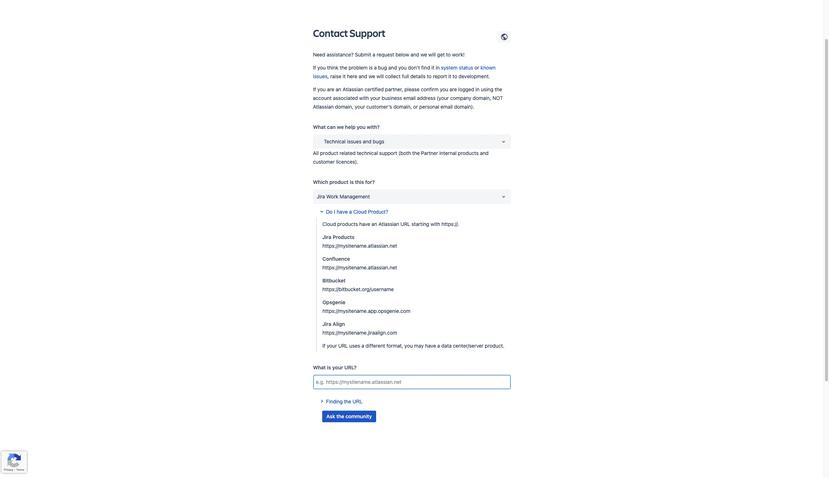 Task type: locate. For each thing, give the bounding box(es) containing it.
if for if you think the problem is a bug and you don't find it in system status or
[[313, 64, 316, 71]]

What is your URL? text field
[[313, 375, 511, 389]]

0 vertical spatial with
[[359, 95, 369, 101]]

1 horizontal spatial in
[[476, 86, 480, 92]]

0 vertical spatial https://mysitename.atlassian.net
[[323, 243, 397, 249]]

assistance?
[[327, 51, 354, 58]]

jira for jira align https://mysitename.jiraalign.com
[[323, 321, 332, 327]]

all product related technical support (both the partner internal products and customer licences).
[[313, 150, 489, 165]]

in left using
[[476, 86, 480, 92]]

is left url? on the left of page
[[327, 364, 331, 371]]

atlassian
[[343, 86, 363, 92], [313, 104, 334, 110], [379, 221, 399, 227]]

0 vertical spatial issues
[[313, 73, 328, 79]]

using
[[481, 86, 494, 92]]

1 vertical spatial in
[[476, 86, 480, 92]]

0 vertical spatial jira
[[317, 193, 325, 200]]

2 horizontal spatial atlassian
[[379, 221, 399, 227]]

cloud down do at top left
[[323, 221, 336, 227]]

url inside finding the url button
[[353, 399, 363, 405]]

products right internal
[[458, 150, 479, 156]]

1 horizontal spatial we
[[369, 73, 375, 79]]

0 horizontal spatial or
[[413, 104, 418, 110]]

jira left align
[[323, 321, 332, 327]]

a right i
[[349, 209, 352, 215]]

1 horizontal spatial an
[[372, 221, 377, 227]]

if for if you are an atlassian certified partner, please confirm you are logged in using the account associated with your business email address (your company domain, not atlassian domain, your customer's domain, or personal email domain).
[[313, 86, 316, 92]]

request
[[377, 51, 394, 58]]

0 vertical spatial products
[[458, 150, 479, 156]]

2 vertical spatial is
[[327, 364, 331, 371]]

1 vertical spatial atlassian
[[313, 104, 334, 110]]

1 vertical spatial is
[[350, 179, 354, 185]]

support
[[350, 26, 386, 40]]

jira inside jira products https://mysitename.atlassian.net
[[323, 234, 332, 240]]

have down do i have a cloud product?
[[359, 221, 370, 227]]

2 horizontal spatial is
[[369, 64, 373, 71]]

issues up related
[[347, 138, 362, 145]]

need assistance? submit a request below and we will get to work!
[[313, 51, 465, 58]]

it left here
[[343, 73, 346, 79]]

with?
[[367, 124, 380, 130]]

below
[[396, 51, 409, 58]]

0 vertical spatial url
[[401, 221, 410, 227]]

1 horizontal spatial have
[[359, 221, 370, 227]]

with down certified on the left top
[[359, 95, 369, 101]]

you right help
[[357, 124, 366, 130]]

product up customer
[[320, 150, 338, 156]]

we
[[421, 51, 427, 58], [369, 73, 375, 79], [337, 124, 344, 130]]

issues down think
[[313, 73, 328, 79]]

2 vertical spatial url
[[353, 399, 363, 405]]

you up full
[[398, 64, 407, 71]]

url for the
[[353, 399, 363, 405]]

1 vertical spatial with
[[431, 221, 440, 227]]

your down certified on the left top
[[370, 95, 381, 101]]

i
[[334, 209, 335, 215]]

product
[[320, 150, 338, 156], [330, 179, 349, 185]]

1 vertical spatial url
[[338, 343, 348, 349]]

to right get at the top right of the page
[[446, 51, 451, 58]]

2 vertical spatial if
[[323, 343, 326, 349]]

url
[[401, 221, 410, 227], [338, 343, 348, 349], [353, 399, 363, 405]]

0 vertical spatial atlassian
[[343, 86, 363, 92]]

cloud down management at the left of the page
[[354, 209, 367, 215]]

you up account
[[317, 86, 326, 92]]

a right uses
[[362, 343, 364, 349]]

atlassian up associated at left top
[[343, 86, 363, 92]]

issues
[[313, 73, 328, 79], [347, 138, 362, 145]]

with
[[359, 95, 369, 101], [431, 221, 440, 227]]

url left uses
[[338, 343, 348, 349]]

raise
[[330, 73, 342, 79]]

is
[[369, 64, 373, 71], [350, 179, 354, 185], [327, 364, 331, 371]]

if up what is your url?
[[323, 343, 326, 349]]

1 vertical spatial or
[[413, 104, 418, 110]]

an for have
[[372, 221, 377, 227]]

0 horizontal spatial in
[[436, 64, 440, 71]]

have inside "button"
[[337, 209, 348, 215]]

ask
[[327, 413, 335, 419]]

do i have a cloud product? button
[[313, 200, 393, 219]]

the right finding
[[344, 399, 351, 405]]

2 what from the top
[[313, 364, 326, 371]]

an up associated at left top
[[336, 86, 341, 92]]

customer
[[313, 159, 335, 165]]

do
[[326, 209, 333, 215]]

1 horizontal spatial will
[[429, 51, 436, 58]]

1 what from the top
[[313, 124, 326, 130]]

0 vertical spatial will
[[429, 51, 436, 58]]

we up certified on the left top
[[369, 73, 375, 79]]

1 horizontal spatial email
[[441, 104, 453, 110]]

your left url? on the left of page
[[332, 364, 343, 371]]

if
[[313, 64, 316, 71], [313, 86, 316, 92], [323, 343, 326, 349]]

1 vertical spatial product
[[330, 179, 349, 185]]

https://mysitename.atlassian.net up bitbucket https://bitbucket.org/username
[[323, 264, 397, 271]]

system status link
[[441, 64, 473, 71]]

if for if your url uses a different format, you may have a data center/server product.
[[323, 343, 326, 349]]

1 horizontal spatial products
[[458, 150, 479, 156]]

it right find
[[432, 64, 435, 71]]

the inside 'all product related technical support (both the partner internal products and customer licences).'
[[412, 150, 420, 156]]

1 vertical spatial email
[[441, 104, 453, 110]]

it down system
[[449, 73, 451, 79]]

company
[[450, 95, 472, 101]]

or up development.
[[475, 64, 479, 71]]

0 vertical spatial cloud
[[354, 209, 367, 215]]

1 horizontal spatial cloud
[[354, 209, 367, 215]]

0 horizontal spatial we
[[337, 124, 344, 130]]

your
[[370, 95, 381, 101], [355, 104, 365, 110], [327, 343, 337, 349], [332, 364, 343, 371]]

product up jira work management
[[330, 179, 349, 185]]

url?
[[344, 364, 357, 371]]

or left personal
[[413, 104, 418, 110]]

1 are from the left
[[327, 86, 334, 92]]

1 vertical spatial we
[[369, 73, 375, 79]]

0 vertical spatial an
[[336, 86, 341, 92]]

technical issues and bugs
[[324, 138, 384, 145]]

url left starting
[[401, 221, 410, 227]]

in inside the if you are an atlassian certified partner, please confirm you are logged in using the account associated with your business email address (your company domain, not atlassian domain, your customer's domain, or personal email domain).
[[476, 86, 480, 92]]

will left get at the top right of the page
[[429, 51, 436, 58]]

1 vertical spatial https://mysitename.atlassian.net
[[323, 264, 397, 271]]

certified
[[365, 86, 384, 92]]

are
[[327, 86, 334, 92], [450, 86, 457, 92]]

1 horizontal spatial issues
[[347, 138, 362, 145]]

if down need
[[313, 64, 316, 71]]

atlassian for you
[[343, 86, 363, 92]]

issues inside known issues
[[313, 73, 328, 79]]

to
[[446, 51, 451, 58], [427, 73, 432, 79], [453, 73, 457, 79]]

different
[[366, 343, 385, 349]]

0 vertical spatial have
[[337, 209, 348, 215]]

it
[[432, 64, 435, 71], [343, 73, 346, 79], [449, 73, 451, 79]]

for?
[[365, 179, 375, 185]]

, raise it here and we will collect full details to report it to development.
[[328, 73, 490, 79]]

2 horizontal spatial have
[[425, 343, 436, 349]]

the up 'not' at the top right of the page
[[495, 86, 502, 92]]

1 horizontal spatial or
[[475, 64, 479, 71]]

1 vertical spatial an
[[372, 221, 377, 227]]

are up account
[[327, 86, 334, 92]]

1 horizontal spatial it
[[432, 64, 435, 71]]

with left https://.
[[431, 221, 440, 227]]

1 vertical spatial will
[[377, 73, 384, 79]]

associated
[[333, 95, 358, 101]]

bitbucket https://bitbucket.org/username
[[323, 277, 394, 292]]

your up what is your url?
[[327, 343, 337, 349]]

an inside the if you are an atlassian certified partner, please confirm you are logged in using the account associated with your business email address (your company domain, not atlassian domain, your customer's domain, or personal email domain).
[[336, 86, 341, 92]]

0 horizontal spatial domain,
[[335, 104, 354, 110]]

0 vertical spatial if
[[313, 64, 316, 71]]

0 horizontal spatial email
[[404, 95, 416, 101]]

2 vertical spatial have
[[425, 343, 436, 349]]

2 horizontal spatial we
[[421, 51, 427, 58]]

in up report on the right top of the page
[[436, 64, 440, 71]]

2 vertical spatial we
[[337, 124, 344, 130]]

jira inside jira align https://mysitename.jiraalign.com
[[323, 321, 332, 327]]

0 horizontal spatial cloud
[[323, 221, 336, 227]]

what
[[313, 124, 326, 130], [313, 364, 326, 371]]

0 horizontal spatial are
[[327, 86, 334, 92]]

what can we help you with?
[[313, 124, 380, 130]]

known issues link
[[313, 64, 496, 79]]

cloud
[[354, 209, 367, 215], [323, 221, 336, 227]]

jira left products
[[323, 234, 332, 240]]

url up community
[[353, 399, 363, 405]]

think
[[327, 64, 339, 71]]

have right i
[[337, 209, 348, 215]]

1 horizontal spatial domain,
[[394, 104, 412, 110]]

product inside 'all product related technical support (both the partner internal products and customer licences).'
[[320, 150, 338, 156]]

domain,
[[473, 95, 491, 101], [335, 104, 354, 110], [394, 104, 412, 110]]

1 vertical spatial jira
[[323, 234, 332, 240]]

1 vertical spatial have
[[359, 221, 370, 227]]

1 horizontal spatial are
[[450, 86, 457, 92]]

0 vertical spatial in
[[436, 64, 440, 71]]

2 vertical spatial jira
[[323, 321, 332, 327]]

0 vertical spatial email
[[404, 95, 416, 101]]

1 vertical spatial issues
[[347, 138, 362, 145]]

0 horizontal spatial to
[[427, 73, 432, 79]]

logged
[[458, 86, 474, 92]]

to down find
[[427, 73, 432, 79]]

is left bug
[[369, 64, 373, 71]]

an down product?
[[372, 221, 377, 227]]

1 vertical spatial what
[[313, 364, 326, 371]]

(your
[[437, 95, 449, 101]]

products
[[458, 150, 479, 156], [337, 221, 358, 227]]

you left may
[[405, 343, 413, 349]]

are up company
[[450, 86, 457, 92]]

what left url? on the left of page
[[313, 364, 326, 371]]

what left "can"
[[313, 124, 326, 130]]

email down please
[[404, 95, 416, 101]]

a
[[373, 51, 375, 58], [374, 64, 377, 71], [349, 209, 352, 215], [362, 343, 364, 349], [438, 343, 440, 349]]

confluence
[[323, 256, 350, 262]]

2 horizontal spatial to
[[453, 73, 457, 79]]

products up products
[[337, 221, 358, 227]]

0 horizontal spatial url
[[338, 343, 348, 349]]

0 horizontal spatial an
[[336, 86, 341, 92]]

we up find
[[421, 51, 427, 58]]

0 horizontal spatial issues
[[313, 73, 328, 79]]

domain, down using
[[473, 95, 491, 101]]

not
[[493, 95, 503, 101]]

if up account
[[313, 86, 316, 92]]

2 horizontal spatial it
[[449, 73, 451, 79]]

1 horizontal spatial url
[[353, 399, 363, 405]]

0 vertical spatial what
[[313, 124, 326, 130]]

to down system status link
[[453, 73, 457, 79]]

1 vertical spatial cloud
[[323, 221, 336, 227]]

product.
[[485, 343, 505, 349]]

is left this
[[350, 179, 354, 185]]

need
[[313, 51, 325, 58]]

details
[[410, 73, 426, 79]]

1 horizontal spatial to
[[446, 51, 451, 58]]

2 vertical spatial atlassian
[[379, 221, 399, 227]]

if inside the if you are an atlassian certified partner, please confirm you are logged in using the account associated with your business email address (your company domain, not atlassian domain, your customer's domain, or personal email domain).
[[313, 86, 316, 92]]

atlassian down account
[[313, 104, 334, 110]]

have right may
[[425, 343, 436, 349]]

https://mysitename.atlassian.net up confluence https://mysitename.atlassian.net
[[323, 243, 397, 249]]

jira left work
[[317, 193, 325, 200]]

0 horizontal spatial with
[[359, 95, 369, 101]]

you
[[317, 64, 326, 71], [398, 64, 407, 71], [317, 86, 326, 92], [440, 86, 448, 92], [357, 124, 366, 130], [405, 343, 413, 349]]

domain, down associated at left top
[[335, 104, 354, 110]]

we right "can"
[[337, 124, 344, 130]]

0 horizontal spatial products
[[337, 221, 358, 227]]

https://mysitename.atlassian.net
[[323, 243, 397, 249], [323, 264, 397, 271]]

1 vertical spatial if
[[313, 86, 316, 92]]

email down '(your'
[[441, 104, 453, 110]]

the right the "ask"
[[337, 413, 344, 419]]

0 vertical spatial or
[[475, 64, 479, 71]]

0 horizontal spatial have
[[337, 209, 348, 215]]

the
[[340, 64, 347, 71], [495, 86, 502, 92], [412, 150, 420, 156], [344, 399, 351, 405], [337, 413, 344, 419]]

1 horizontal spatial atlassian
[[343, 86, 363, 92]]

will down bug
[[377, 73, 384, 79]]

atlassian down product?
[[379, 221, 399, 227]]

2 horizontal spatial domain,
[[473, 95, 491, 101]]

0 vertical spatial product
[[320, 150, 338, 156]]

the right (both
[[412, 150, 420, 156]]

full
[[402, 73, 409, 79]]

1 horizontal spatial is
[[350, 179, 354, 185]]

cloud inside do i have a cloud product? "button"
[[354, 209, 367, 215]]

the inside ask the community link
[[337, 413, 344, 419]]

and
[[411, 51, 419, 58], [388, 64, 397, 71], [359, 73, 367, 79], [363, 138, 372, 145], [480, 150, 489, 156]]

0 horizontal spatial will
[[377, 73, 384, 79]]

domain, down business
[[394, 104, 412, 110]]



Task type: vqa. For each thing, say whether or not it's contained in the screenshot.
the top we
yes



Task type: describe. For each thing, give the bounding box(es) containing it.
the right think
[[340, 64, 347, 71]]

0 vertical spatial is
[[369, 64, 373, 71]]

with inside the if you are an atlassian certified partner, please confirm you are logged in using the account associated with your business email address (your company domain, not atlassian domain, your customer's domain, or personal email domain).
[[359, 95, 369, 101]]

it for if you think the problem is a bug and you don't find it in system status or
[[432, 64, 435, 71]]

products inside 'all product related technical support (both the partner internal products and customer licences).'
[[458, 150, 479, 156]]

jira work management
[[317, 193, 370, 200]]

2 https://mysitename.atlassian.net from the top
[[323, 264, 397, 271]]

https://mysitename.jiraalign.com
[[323, 330, 397, 336]]

product?
[[368, 209, 388, 215]]

product for all
[[320, 150, 338, 156]]

jira for jira products https://mysitename.atlassian.net
[[323, 234, 332, 240]]

business
[[382, 95, 402, 101]]

which
[[313, 179, 328, 185]]

finding the url button
[[313, 390, 367, 409]]

align
[[333, 321, 345, 327]]

you left think
[[317, 64, 326, 71]]

1 horizontal spatial with
[[431, 221, 440, 227]]

what for what is your url?
[[313, 364, 326, 371]]

opsgenie
[[323, 299, 346, 305]]

and inside 'all product related technical support (both the partner internal products and customer licences).'
[[480, 150, 489, 156]]

issues for technical issues and bugs
[[347, 138, 362, 145]]

1 vertical spatial products
[[337, 221, 358, 227]]

may
[[414, 343, 424, 349]]

find
[[421, 64, 430, 71]]

0 horizontal spatial it
[[343, 73, 346, 79]]

jira align https://mysitename.jiraalign.com
[[323, 321, 397, 336]]

cloud products have an atlassian url starting with https://.
[[323, 221, 459, 227]]

technical
[[357, 150, 378, 156]]

licences).
[[336, 159, 358, 165]]

known issues
[[313, 64, 496, 79]]

https://.
[[442, 221, 459, 227]]

uses
[[349, 343, 360, 349]]

support
[[379, 150, 397, 156]]

starting
[[412, 221, 429, 227]]

1 https://mysitename.atlassian.net from the top
[[323, 243, 397, 249]]

submit
[[355, 51, 371, 58]]

opsgenie https://mysitename.app.opsgenie.com
[[323, 299, 411, 314]]

domain).
[[454, 104, 475, 110]]

a left data
[[438, 343, 440, 349]]

contact
[[313, 26, 348, 40]]

what for what can we help you with?
[[313, 124, 326, 130]]

management
[[340, 193, 370, 200]]

format,
[[387, 343, 403, 349]]

known
[[481, 64, 496, 71]]

2 horizontal spatial url
[[401, 221, 410, 227]]

can
[[327, 124, 336, 130]]

,
[[328, 73, 329, 79]]

all
[[313, 150, 319, 156]]

confirm
[[421, 86, 439, 92]]

have for a
[[337, 209, 348, 215]]

finding the url
[[326, 399, 363, 405]]

to for work!
[[446, 51, 451, 58]]

0 horizontal spatial atlassian
[[313, 104, 334, 110]]

issues for known issues
[[313, 73, 328, 79]]

finding
[[326, 399, 343, 405]]

account
[[313, 95, 332, 101]]

address
[[417, 95, 436, 101]]

0 vertical spatial we
[[421, 51, 427, 58]]

if your url uses a different format, you may have a data center/server product.
[[323, 343, 505, 349]]

the inside finding the url button
[[344, 399, 351, 405]]

internal
[[440, 150, 457, 156]]

url for your
[[338, 343, 348, 349]]

community
[[346, 413, 372, 419]]

center/server
[[453, 343, 484, 349]]

you up '(your'
[[440, 86, 448, 92]]

partner,
[[385, 86, 403, 92]]

your down associated at left top
[[355, 104, 365, 110]]

0 horizontal spatial is
[[327, 364, 331, 371]]

it for , raise it here and we will collect full details to report it to development.
[[449, 73, 451, 79]]

bitbucket
[[323, 277, 346, 284]]

if you are an atlassian certified partner, please confirm you are logged in using the account associated with your business email address (your company domain, not atlassian domain, your customer's domain, or personal email domain).
[[313, 86, 503, 110]]

https://bitbucket.org/username
[[323, 286, 394, 292]]

the inside the if you are an atlassian certified partner, please confirm you are logged in using the account associated with your business email address (your company domain, not atlassian domain, your customer's domain, or personal email domain).
[[495, 86, 502, 92]]

contact support
[[313, 26, 386, 40]]

if you think the problem is a bug and you don't find it in system status or
[[313, 64, 481, 71]]

jira products https://mysitename.atlassian.net
[[323, 234, 397, 249]]

to for report
[[427, 73, 432, 79]]

a inside "button"
[[349, 209, 352, 215]]

jira for jira work management
[[317, 193, 325, 200]]

bug
[[378, 64, 387, 71]]

status
[[459, 64, 473, 71]]

open image
[[499, 137, 508, 146]]

what is your url?
[[313, 364, 357, 371]]

confluence https://mysitename.atlassian.net
[[323, 256, 397, 271]]

development.
[[459, 73, 490, 79]]

system
[[441, 64, 458, 71]]

customer's
[[366, 104, 392, 110]]

or inside the if you are an atlassian certified partner, please confirm you are logged in using the account associated with your business email address (your company domain, not atlassian domain, your customer's domain, or personal email domain).
[[413, 104, 418, 110]]

which product is this for?
[[313, 179, 375, 185]]

help
[[345, 124, 356, 130]]

a right submit
[[373, 51, 375, 58]]

collect
[[385, 73, 401, 79]]

products
[[333, 234, 355, 240]]

work!
[[452, 51, 465, 58]]

report
[[433, 73, 447, 79]]

have for an
[[359, 221, 370, 227]]

ask the community link
[[322, 411, 376, 422]]

a left bug
[[374, 64, 377, 71]]

(both
[[399, 150, 411, 156]]

partner
[[421, 150, 438, 156]]

atlassian for products
[[379, 221, 399, 227]]

work
[[326, 193, 338, 200]]

2 are from the left
[[450, 86, 457, 92]]

open image
[[499, 192, 508, 201]]

data
[[442, 343, 452, 349]]

an for are
[[336, 86, 341, 92]]

bugs
[[373, 138, 384, 145]]

personal
[[419, 104, 439, 110]]

here
[[347, 73, 357, 79]]

related
[[340, 150, 356, 156]]

don't
[[408, 64, 420, 71]]

product for which
[[330, 179, 349, 185]]

https://mysitename.app.opsgenie.com
[[323, 308, 411, 314]]

this
[[355, 179, 364, 185]]

do i have a cloud product?
[[326, 209, 388, 215]]



